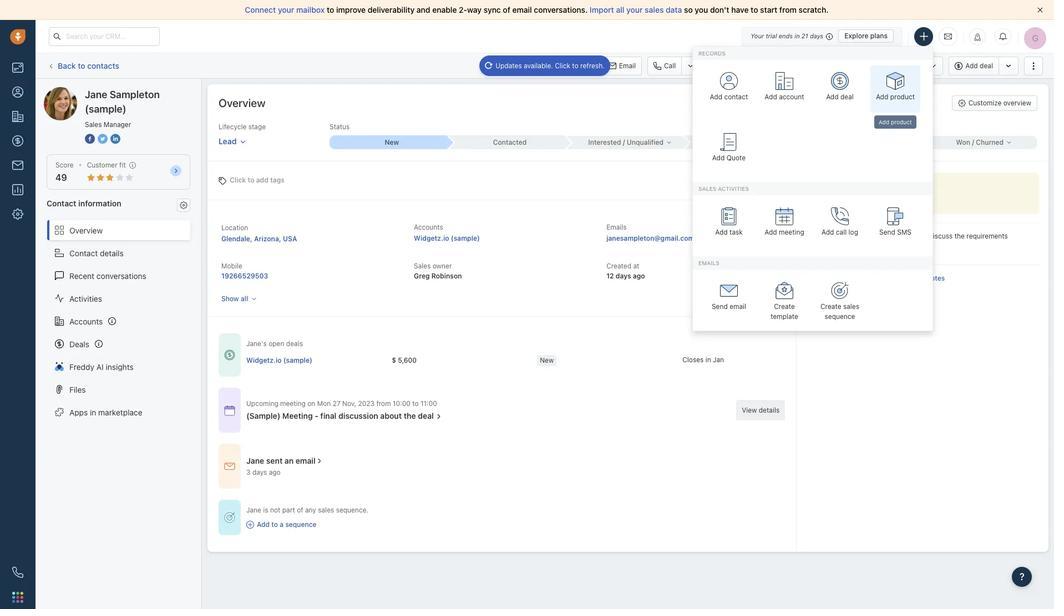 Task type: locate. For each thing, give the bounding box(es) containing it.
0 horizontal spatial sales
[[318, 506, 334, 514]]

1 vertical spatial ago
[[633, 272, 645, 280]]

sales owner greg robinson
[[414, 262, 462, 280]]

to right back
[[78, 61, 85, 70]]

jane's open deals
[[246, 340, 303, 348]]

add inside add contact link
[[710, 93, 723, 101]]

0 horizontal spatial all
[[241, 295, 248, 303]]

1 vertical spatial activities
[[718, 185, 749, 192]]

1 vertical spatial email
[[730, 303, 746, 311]]

in left jan
[[706, 356, 711, 364]]

apps in marketplace
[[69, 408, 142, 417]]

phone element
[[7, 562, 29, 584]]

details for view details
[[759, 406, 780, 415]]

add contact
[[710, 93, 748, 101]]

so
[[684, 5, 693, 14]]

linkedin circled image
[[110, 133, 120, 145]]

0 horizontal spatial accounts
[[69, 317, 103, 326]]

1 horizontal spatial a
[[840, 232, 844, 240]]

ago down the with
[[893, 248, 904, 256]]

add product link
[[871, 65, 921, 113]]

49
[[55, 173, 67, 183]]

add for add deal "button"
[[966, 62, 978, 70]]

$
[[392, 356, 396, 364]]

add task link
[[704, 201, 754, 248]]

sales activities down plans
[[880, 62, 927, 70]]

jane down back
[[66, 87, 83, 96]]

2 horizontal spatial sales
[[843, 303, 860, 311]]

product inside menu
[[891, 93, 915, 101]]

1 vertical spatial product
[[891, 119, 912, 125]]

sales up greg
[[414, 262, 431, 270]]

deals
[[286, 340, 303, 348]]

overview up contact details
[[69, 226, 103, 235]]

0 vertical spatial sms
[[723, 61, 737, 70]]

1 horizontal spatial send
[[880, 228, 896, 237]]

deal inside 'link'
[[841, 93, 854, 101]]

send email link
[[704, 275, 754, 323]]

0 vertical spatial all
[[616, 5, 625, 14]]

1 horizontal spatial your
[[627, 5, 643, 14]]

nov,
[[342, 400, 356, 408]]

meeting inside menu
[[779, 228, 805, 237]]

product up add product tooltip
[[891, 93, 915, 101]]

add down add product link
[[879, 119, 890, 125]]

0 horizontal spatial new
[[385, 138, 399, 147]]

(sample) down jane sampleton (sample) at the top
[[85, 103, 126, 115]]

1 vertical spatial of
[[297, 506, 303, 514]]

2 vertical spatial ago
[[269, 468, 281, 477]]

Search your CRM... text field
[[49, 27, 160, 46]]

add down is
[[257, 521, 270, 529]]

1 create from the left
[[774, 303, 795, 311]]

1 horizontal spatial meeting
[[826, 61, 852, 70]]

to down the not
[[272, 521, 278, 529]]

sales inside "jane sampleton (sample) sales manager"
[[85, 120, 102, 129]]

sequence
[[825, 312, 855, 321], [285, 521, 317, 529]]

view inside "link"
[[901, 274, 916, 283]]

all for view all notes
[[918, 274, 925, 283]]

2 vertical spatial days
[[252, 468, 267, 477]]

add right the task
[[765, 228, 777, 237]]

add deal
[[966, 62, 993, 70], [826, 93, 854, 101]]

0 vertical spatial ago
[[893, 248, 904, 256]]

all inside "link"
[[918, 274, 925, 283]]

2-
[[459, 5, 467, 14]]

sequence right template
[[825, 312, 855, 321]]

deal up the customize
[[980, 62, 993, 70]]

emails up janesampleton@gmail.com on the top right
[[607, 223, 627, 231]]

-
[[315, 411, 318, 421]]

1 horizontal spatial from
[[780, 5, 797, 14]]

0 vertical spatial widgetz.io
[[414, 234, 449, 243]]

ends
[[779, 32, 793, 39]]

container_wx8msf4aqz5i3rn1 image
[[224, 350, 235, 361], [435, 413, 443, 421], [316, 457, 323, 465], [224, 461, 235, 472], [246, 521, 254, 529]]

create sales sequence
[[821, 303, 860, 321]]

add deal up the customize
[[966, 62, 993, 70]]

from right start on the top right
[[780, 5, 797, 14]]

overview
[[219, 97, 266, 109], [69, 226, 103, 235]]

1 vertical spatial widgetz.io
[[246, 356, 282, 364]]

in left 21
[[795, 32, 800, 39]]

contact
[[724, 93, 748, 101]]

1 horizontal spatial deal
[[841, 93, 854, 101]]

way
[[467, 5, 482, 14]]

2 / from the left
[[972, 138, 974, 146]]

1 vertical spatial details
[[759, 406, 780, 415]]

/
[[623, 138, 625, 146], [972, 138, 974, 146]]

/ inside button
[[972, 138, 974, 146]]

(sample) up owner
[[451, 234, 480, 243]]

add to a sequence
[[257, 521, 317, 529]]

1 horizontal spatial details
[[759, 406, 780, 415]]

sales down add quote
[[699, 185, 717, 192]]

1 horizontal spatial view
[[901, 274, 916, 283]]

sampleton inside "jane sampleton (sample) sales manager"
[[110, 89, 160, 100]]

jane left is
[[246, 506, 261, 514]]

call
[[664, 61, 676, 70]]

send email
[[712, 303, 746, 311]]

0 vertical spatial new
[[385, 138, 399, 147]]

product
[[891, 93, 915, 101], [891, 119, 912, 125]]

create up template
[[774, 303, 795, 311]]

1 vertical spatial container_wx8msf4aqz5i3rn1 image
[[224, 512, 235, 523]]

sequence down jane is not part of any sales sequence. at the bottom left
[[285, 521, 317, 529]]

add inside add call log link
[[822, 228, 834, 237]]

ago for 3 days ago
[[269, 468, 281, 477]]

/ right 'won' in the top right of the page
[[972, 138, 974, 146]]

activities inside menu
[[718, 185, 749, 192]]

trial
[[766, 32, 777, 39]]

add deal inside 'link'
[[826, 93, 854, 101]]

(sample) inside 'accounts widgetz.io (sample)'
[[451, 234, 480, 243]]

sms down records
[[723, 61, 737, 70]]

recent
[[69, 271, 94, 281]]

close image
[[1038, 7, 1043, 13]]

your
[[278, 5, 294, 14], [627, 5, 643, 14]]

0 vertical spatial activities
[[899, 62, 927, 70]]

add left account
[[765, 93, 777, 101]]

1 vertical spatial overview
[[69, 226, 103, 235]]

0 vertical spatial from
[[780, 5, 797, 14]]

add product down add product link
[[879, 119, 912, 125]]

0 horizontal spatial activities
[[718, 185, 749, 192]]

days down created
[[616, 272, 631, 280]]

1 vertical spatial from
[[376, 400, 391, 408]]

create for create template
[[774, 303, 795, 311]]

accounts down "activities"
[[69, 317, 103, 326]]

/ right interested
[[623, 138, 625, 146]]

0 horizontal spatial create
[[774, 303, 795, 311]]

sales inside sales owner greg robinson
[[414, 262, 431, 270]]

sales activities button
[[863, 56, 949, 75], [863, 56, 944, 75]]

owner
[[433, 262, 452, 270]]

add inside add deal "button"
[[966, 62, 978, 70]]

a down the not
[[280, 521, 284, 529]]

contact down '49' button
[[47, 199, 76, 208]]

sampleton for jane sampleton (sample) sales manager
[[110, 89, 160, 100]]

from up about at the bottom left of page
[[376, 400, 391, 408]]

0 vertical spatial the
[[955, 232, 965, 240]]

menu containing add contact
[[693, 46, 933, 331]]

0 horizontal spatial email
[[296, 456, 316, 466]]

1 horizontal spatial meeting
[[779, 228, 805, 237]]

meeting down explore
[[826, 61, 852, 70]]

container_wx8msf4aqz5i3rn1 image left widgetz.io (sample) at the bottom left of page
[[224, 350, 235, 361]]

row containing closes in jan
[[246, 349, 828, 372]]

meeting left on
[[280, 400, 306, 408]]

email button
[[603, 56, 642, 75]]

0 vertical spatial click
[[555, 61, 570, 70]]

create inside the create sales sequence
[[821, 303, 842, 311]]

1 horizontal spatial overview
[[219, 97, 266, 109]]

container_wx8msf4aqz5i3rn1 image left 3
[[224, 461, 235, 472]]

0 horizontal spatial widgetz.io (sample) link
[[246, 356, 312, 365]]

0 horizontal spatial your
[[278, 5, 294, 14]]

email right sync
[[512, 5, 532, 14]]

emails down add task
[[699, 260, 720, 266]]

add inside add deal 'link'
[[826, 93, 839, 101]]

deal inside "button"
[[980, 62, 993, 70]]

2 horizontal spatial deal
[[980, 62, 993, 70]]

jane sampleton (sample)
[[66, 87, 157, 96]]

greg
[[414, 272, 430, 280]]

add left contact
[[710, 93, 723, 101]]

all left notes
[[918, 274, 925, 283]]

(sample) for jane sampleton (sample) sales manager
[[85, 103, 126, 115]]

your left mailbox
[[278, 5, 294, 14]]

meeting left the later
[[846, 232, 871, 240]]

0 horizontal spatial meeting
[[282, 411, 313, 421]]

jane up 3
[[246, 456, 264, 466]]

send sms link
[[871, 201, 921, 248]]

from
[[780, 5, 797, 14], [376, 400, 391, 408]]

/ inside button
[[623, 138, 625, 146]]

widgetz.io up owner
[[414, 234, 449, 243]]

1 vertical spatial all
[[918, 274, 925, 283]]

add product inside tooltip
[[879, 119, 912, 125]]

widgetz.io (sample) link up owner
[[414, 234, 480, 243]]

add inside add task link
[[715, 228, 728, 237]]

manager
[[104, 120, 131, 129]]

final
[[320, 411, 337, 421]]

1 your from the left
[[278, 5, 294, 14]]

(sample) up manager
[[126, 87, 157, 96]]

meeting for add meeting
[[779, 228, 805, 237]]

1 horizontal spatial add deal
[[966, 62, 993, 70]]

customize
[[969, 99, 1002, 107]]

sampleton down contacts
[[85, 87, 124, 96]]

add for add contact link
[[710, 93, 723, 101]]

2 your from the left
[[627, 5, 643, 14]]

0 vertical spatial product
[[891, 93, 915, 101]]

click left "add"
[[230, 176, 246, 184]]

jane is not part of any sales sequence.
[[246, 506, 369, 514]]

deal down 11:00
[[418, 411, 434, 421]]

add left the call
[[822, 228, 834, 237]]

emails inside menu
[[699, 260, 720, 266]]

0 horizontal spatial overview
[[69, 226, 103, 235]]

recent conversations
[[69, 271, 146, 281]]

0 vertical spatial view
[[901, 274, 916, 283]]

2 horizontal spatial ago
[[893, 248, 904, 256]]

about
[[380, 411, 402, 421]]

accounts inside 'accounts widgetz.io (sample)'
[[414, 223, 443, 231]]

deals
[[69, 339, 89, 349]]

conversations
[[97, 271, 146, 281]]

sales inside the create sales sequence
[[843, 303, 860, 311]]

2 create from the left
[[821, 303, 842, 311]]

lifecycle stage
[[219, 123, 266, 131]]

add
[[966, 62, 978, 70], [710, 93, 723, 101], [765, 93, 777, 101], [826, 93, 839, 101], [876, 93, 889, 101], [879, 119, 890, 125], [712, 154, 725, 162], [715, 228, 728, 237], [765, 228, 777, 237], [822, 228, 834, 237], [257, 521, 270, 529]]

1 horizontal spatial click
[[555, 61, 570, 70]]

add product tooltip
[[875, 115, 917, 131]]

mng settings image
[[180, 201, 188, 209]]

to left discuss on the top right
[[921, 232, 927, 240]]

1 vertical spatial sales activities
[[699, 185, 749, 192]]

create right create template
[[821, 303, 842, 311]]

created at 12 days ago
[[607, 262, 645, 280]]

show all
[[221, 295, 248, 303]]

1 horizontal spatial emails
[[699, 260, 720, 266]]

days
[[810, 32, 824, 39], [616, 272, 631, 280], [252, 468, 267, 477]]

1 vertical spatial sales
[[843, 303, 860, 311]]

enable
[[432, 5, 457, 14]]

create for create sales sequence
[[821, 303, 842, 311]]

0 horizontal spatial click
[[230, 176, 246, 184]]

container_wx8msf4aqz5i3rn1 image left the upcoming at the bottom of the page
[[224, 405, 235, 416]]

1 vertical spatial sms
[[897, 228, 912, 237]]

sales activities down add quote
[[699, 185, 749, 192]]

deal down 'meeting' button
[[841, 93, 854, 101]]

row
[[246, 349, 828, 372]]

days right 3
[[252, 468, 267, 477]]

insights
[[106, 362, 134, 372]]

click right available.
[[555, 61, 570, 70]]

template
[[771, 312, 798, 321]]

1 vertical spatial view
[[742, 406, 757, 415]]

0 vertical spatial send
[[880, 228, 896, 237]]

(sample) inside "jane sampleton (sample) sales manager"
[[85, 103, 126, 115]]

data
[[666, 5, 682, 14]]

view details
[[742, 406, 780, 415]]

add inside "add meeting" link
[[765, 228, 777, 237]]

qualified link
[[684, 135, 802, 149]]

records
[[699, 50, 726, 56]]

overview
[[1004, 99, 1032, 107]]

1 vertical spatial widgetz.io (sample) link
[[246, 356, 312, 365]]

email left create template
[[730, 303, 746, 311]]

meeting for upcoming meeting on mon 27 nov, 2023 from 10:00 to 11:00
[[280, 400, 306, 408]]

add down 'meeting' button
[[826, 93, 839, 101]]

container_wx8msf4aqz5i3rn1 image left 'add to a sequence' on the left of page
[[246, 521, 254, 529]]

1 vertical spatial send
[[712, 303, 728, 311]]

1 horizontal spatial widgetz.io (sample) link
[[414, 234, 480, 243]]

ago down sent
[[269, 468, 281, 477]]

ago down at
[[633, 272, 645, 280]]

contact
[[47, 199, 76, 208], [69, 248, 98, 258]]

add up add product tooltip
[[876, 93, 889, 101]]

1 / from the left
[[623, 138, 625, 146]]

1 horizontal spatial ago
[[633, 272, 645, 280]]

won / churned
[[956, 138, 1004, 146]]

1 vertical spatial emails
[[699, 260, 720, 266]]

jane for jane is not part of any sales sequence.
[[246, 506, 261, 514]]

meeting left scheduled
[[779, 228, 805, 237]]

days right 21
[[810, 32, 824, 39]]

1 horizontal spatial create
[[821, 303, 842, 311]]

accounts for accounts
[[69, 317, 103, 326]]

refresh.
[[581, 61, 605, 70]]

(sample) for jane sampleton (sample)
[[126, 87, 157, 96]]

add deal inside "button"
[[966, 62, 993, 70]]

sales activities inside menu
[[699, 185, 749, 192]]

27
[[333, 400, 341, 408]]

a left the minute
[[864, 248, 867, 256]]

a minute ago
[[864, 248, 904, 256]]

1 horizontal spatial all
[[616, 5, 625, 14]]

send for send sms
[[880, 228, 896, 237]]

2 horizontal spatial in
[[795, 32, 800, 39]]

1 vertical spatial add deal
[[826, 93, 854, 101]]

0 vertical spatial add deal
[[966, 62, 993, 70]]

0 horizontal spatial widgetz.io
[[246, 356, 282, 364]]

add up the customize
[[966, 62, 978, 70]]

of left any
[[297, 506, 303, 514]]

0 vertical spatial container_wx8msf4aqz5i3rn1 image
[[224, 405, 235, 416]]

scheduled
[[805, 232, 839, 240]]

the down 10:00
[[404, 411, 416, 421]]

your right import
[[627, 5, 643, 14]]

in for closes in jan
[[706, 356, 711, 364]]

widgetz.io inside row
[[246, 356, 282, 364]]

add inside add product link
[[876, 93, 889, 101]]

click to add tags
[[230, 176, 285, 184]]

jane sent an email
[[246, 456, 316, 466]]

add left the task
[[715, 228, 728, 237]]

view for view details
[[742, 406, 757, 415]]

emails janesampleton@gmail.com
[[607, 223, 694, 243]]

widgetz.io (sample) link inside row
[[246, 356, 312, 365]]

sequence inside the create sales sequence
[[825, 312, 855, 321]]

to left "add"
[[248, 176, 254, 184]]

add for add task link
[[715, 228, 728, 237]]

all right show
[[241, 295, 248, 303]]

minute
[[869, 248, 891, 256]]

widgetz.io down the jane's
[[246, 356, 282, 364]]

0 vertical spatial accounts
[[414, 223, 443, 231]]

19266529503 link
[[221, 272, 268, 280]]

meeting
[[779, 228, 805, 237], [846, 232, 871, 240], [280, 400, 306, 408]]

10:00
[[393, 400, 411, 408]]

sales up facebook circled image
[[85, 120, 102, 129]]

2 vertical spatial email
[[296, 456, 316, 466]]

jane inside "jane sampleton (sample) sales manager"
[[85, 89, 107, 100]]

in right the apps
[[90, 408, 96, 417]]

/ for interested
[[623, 138, 625, 146]]

widgetz.io (sample) link down open
[[246, 356, 312, 365]]

view all notes link
[[901, 274, 945, 283]]

add quote link
[[704, 126, 754, 174]]

interested
[[588, 138, 621, 146]]

sms inside menu
[[897, 228, 912, 237]]

any
[[305, 506, 316, 514]]

1 vertical spatial new
[[540, 356, 554, 364]]

1 vertical spatial contact
[[69, 248, 98, 258]]

contact up recent
[[69, 248, 98, 258]]

of right sync
[[503, 5, 510, 14]]

create inside create template
[[774, 303, 795, 311]]

not
[[270, 506, 280, 514]]

emails inside emails janesampleton@gmail.com
[[607, 223, 627, 231]]

add
[[256, 176, 269, 184]]

marketplace
[[98, 408, 142, 417]]

back
[[58, 61, 76, 70]]

1 vertical spatial sequence
[[285, 521, 317, 529]]

add inside add product tooltip
[[879, 119, 890, 125]]

1 horizontal spatial widgetz.io
[[414, 234, 449, 243]]

sales inside menu
[[699, 185, 717, 192]]

2023
[[358, 400, 375, 408]]

overview up lifecycle stage
[[219, 97, 266, 109]]

add deal down 'meeting' button
[[826, 93, 854, 101]]

twitter circled image
[[98, 133, 108, 145]]

container_wx8msf4aqz5i3rn1 image left is
[[224, 512, 235, 523]]

1 vertical spatial add product
[[879, 119, 912, 125]]

0 horizontal spatial emails
[[607, 223, 627, 231]]

0 horizontal spatial ago
[[269, 468, 281, 477]]

1 vertical spatial in
[[706, 356, 711, 364]]

a left log
[[840, 232, 844, 240]]

1 horizontal spatial new
[[540, 356, 554, 364]]

sampleton up manager
[[110, 89, 160, 100]]

sms right the later
[[897, 228, 912, 237]]

2 vertical spatial all
[[241, 295, 248, 303]]

sampleton for jane sampleton (sample)
[[85, 87, 124, 96]]

0 vertical spatial sales
[[645, 5, 664, 14]]

container_wx8msf4aqz5i3rn1 image inside add to a sequence link
[[246, 521, 254, 529]]

0 vertical spatial email
[[512, 5, 532, 14]]

connect your mailbox link
[[245, 5, 327, 14]]

accounts up owner
[[414, 223, 443, 231]]

ago inside created at 12 days ago
[[633, 272, 645, 280]]

a
[[840, 232, 844, 240], [864, 248, 867, 256], [280, 521, 284, 529]]

import
[[590, 5, 614, 14]]

menu
[[693, 46, 933, 331]]

stage
[[248, 123, 266, 131]]

0 horizontal spatial sales activities
[[699, 185, 749, 192]]

add inside add account 'link'
[[765, 93, 777, 101]]

email right an
[[296, 456, 316, 466]]

container_wx8msf4aqz5i3rn1 image
[[224, 405, 235, 416], [224, 512, 235, 523]]

2 horizontal spatial all
[[918, 274, 925, 283]]

1 horizontal spatial /
[[972, 138, 974, 146]]

jane down contacts
[[85, 89, 107, 100]]

1 vertical spatial days
[[616, 272, 631, 280]]

1 horizontal spatial days
[[616, 272, 631, 280]]

interested / unqualified
[[588, 138, 664, 146]]

19266529503
[[221, 272, 268, 280]]

import all your sales data link
[[590, 5, 684, 14]]

0 horizontal spatial sms
[[723, 61, 737, 70]]

don't
[[710, 5, 730, 14]]

scheduled a meeting later with jane to discuss the requirements
[[805, 232, 1008, 240]]

2 horizontal spatial a
[[864, 248, 867, 256]]

add product up add product tooltip
[[876, 93, 915, 101]]

0 vertical spatial deal
[[980, 62, 993, 70]]

product down add product link
[[891, 119, 912, 125]]

0 horizontal spatial details
[[100, 248, 124, 258]]



Task type: describe. For each thing, give the bounding box(es) containing it.
2 vertical spatial deal
[[418, 411, 434, 421]]

to right mailbox
[[327, 5, 334, 14]]

49 button
[[55, 173, 67, 183]]

container_wx8msf4aqz5i3rn1 image down 11:00
[[435, 413, 443, 421]]

0 vertical spatial of
[[503, 5, 510, 14]]

add deal for add deal 'link' in the right top of the page
[[826, 93, 854, 101]]

updates
[[496, 61, 522, 70]]

1 horizontal spatial sales
[[645, 5, 664, 14]]

jane for jane sampleton (sample)
[[66, 87, 83, 96]]

status
[[330, 123, 350, 131]]

contact for contact details
[[69, 248, 98, 258]]

1 vertical spatial click
[[230, 176, 246, 184]]

mailbox
[[296, 5, 325, 14]]

explore plans
[[845, 32, 888, 40]]

days inside created at 12 days ago
[[616, 272, 631, 280]]

emails for emails janesampleton@gmail.com
[[607, 223, 627, 231]]

glendale,
[[221, 235, 252, 243]]

$ 5,600
[[392, 356, 417, 364]]

widgetz.io (sample)
[[246, 356, 312, 364]]

1 horizontal spatial the
[[955, 232, 965, 240]]

unqualified
[[627, 138, 664, 146]]

send for send email
[[712, 303, 728, 311]]

deal for add deal "button"
[[980, 62, 993, 70]]

deal for add deal 'link' in the right top of the page
[[841, 93, 854, 101]]

1 vertical spatial a
[[864, 248, 867, 256]]

click inside the updates available. click to refresh. link
[[555, 61, 570, 70]]

deliverability
[[368, 5, 415, 14]]

tags
[[270, 176, 285, 184]]

to left 11:00
[[412, 400, 419, 408]]

in for apps in marketplace
[[90, 408, 96, 417]]

phone image
[[12, 567, 23, 578]]

jane right the with
[[904, 232, 919, 240]]

contact for contact information
[[47, 199, 76, 208]]

add for "add meeting" link
[[765, 228, 777, 237]]

(sample) down deals
[[283, 356, 312, 364]]

2 vertical spatial sales
[[318, 506, 334, 514]]

sent
[[266, 456, 283, 466]]

later
[[873, 232, 887, 240]]

to left refresh.
[[572, 61, 579, 70]]

sequence.
[[336, 506, 369, 514]]

churned
[[976, 138, 1004, 146]]

updates available. click to refresh. link
[[480, 55, 610, 76]]

add call log
[[822, 228, 859, 237]]

container_wx8msf4aqz5i3rn1 image right an
[[316, 457, 323, 465]]

0 vertical spatial sales activities
[[880, 62, 927, 70]]

robinson
[[432, 272, 462, 280]]

ai
[[96, 362, 104, 372]]

add quote
[[712, 154, 746, 162]]

contacted link
[[448, 135, 566, 149]]

add for add product link
[[876, 93, 889, 101]]

sales down plans
[[880, 62, 897, 70]]

janesampleton@gmail.com
[[607, 234, 694, 243]]

plans
[[871, 32, 888, 40]]

glendale, arizona, usa link
[[221, 235, 297, 243]]

0 horizontal spatial the
[[404, 411, 416, 421]]

0 horizontal spatial of
[[297, 506, 303, 514]]

21
[[802, 32, 808, 39]]

requirements
[[967, 232, 1008, 240]]

score
[[55, 161, 74, 169]]

1 vertical spatial meeting
[[282, 411, 313, 421]]

closes
[[683, 356, 704, 364]]

janesampleton@gmail.com link
[[607, 233, 694, 244]]

0 vertical spatial overview
[[219, 97, 266, 109]]

sms inside button
[[723, 61, 737, 70]]

won / churned button
[[920, 136, 1038, 149]]

lifecycle
[[219, 123, 247, 131]]

add for add account 'link'
[[765, 93, 777, 101]]

you
[[695, 5, 708, 14]]

discussion
[[339, 411, 378, 421]]

interested / unqualified button
[[566, 136, 684, 149]]

add deal link
[[815, 65, 865, 113]]

ago for a minute ago
[[893, 248, 904, 256]]

0 vertical spatial widgetz.io (sample) link
[[414, 234, 480, 243]]

3
[[246, 468, 251, 477]]

to left start on the top right
[[751, 5, 758, 14]]

(sample) for accounts widgetz.io (sample)
[[451, 234, 480, 243]]

usa
[[283, 235, 297, 243]]

0 horizontal spatial days
[[252, 468, 267, 477]]

add call log link
[[815, 201, 865, 248]]

add for add call log link
[[822, 228, 834, 237]]

location glendale, arizona, usa
[[221, 224, 297, 243]]

meeting inside button
[[826, 61, 852, 70]]

freddy
[[69, 362, 94, 372]]

won
[[956, 138, 971, 146]]

2 horizontal spatial meeting
[[846, 232, 871, 240]]

create template
[[771, 303, 798, 321]]

is
[[263, 506, 268, 514]]

your trial ends in 21 days
[[751, 32, 824, 39]]

all for show all
[[241, 295, 248, 303]]

add inside add to a sequence link
[[257, 521, 270, 529]]

freshworks switcher image
[[12, 592, 23, 603]]

created
[[607, 262, 632, 270]]

customize overview button
[[952, 95, 1038, 111]]

qualified
[[732, 138, 760, 147]]

0 vertical spatial add product
[[876, 93, 915, 101]]

facebook circled image
[[85, 133, 95, 145]]

improve
[[336, 5, 366, 14]]

start
[[760, 5, 778, 14]]

contacted
[[493, 138, 527, 147]]

meeting button
[[810, 56, 858, 75]]

/ for won
[[972, 138, 974, 146]]

have
[[732, 5, 749, 14]]

jane for jane sampleton (sample) sales manager
[[85, 89, 107, 100]]

add for add deal 'link' in the right top of the page
[[826, 93, 839, 101]]

task
[[730, 228, 743, 237]]

sms button
[[706, 56, 743, 75]]

details for contact details
[[100, 248, 124, 258]]

files
[[69, 385, 86, 394]]

add inside 'add quote' link
[[712, 154, 725, 162]]

add deal for add deal "button"
[[966, 62, 993, 70]]

add task
[[715, 228, 743, 237]]

upcoming
[[246, 400, 278, 408]]

0 vertical spatial in
[[795, 32, 800, 39]]

emails for emails
[[699, 260, 720, 266]]

jane for jane sent an email
[[246, 456, 264, 466]]

freddy ai insights
[[69, 362, 134, 372]]

view for view all notes
[[901, 274, 916, 283]]

2 container_wx8msf4aqz5i3rn1 image from the top
[[224, 512, 235, 523]]

location
[[221, 224, 248, 232]]

available.
[[524, 61, 553, 70]]

1 container_wx8msf4aqz5i3rn1 image from the top
[[224, 405, 235, 416]]

closes in jan
[[683, 356, 724, 364]]

lead
[[219, 137, 237, 146]]

2 vertical spatial a
[[280, 521, 284, 529]]

2 horizontal spatial days
[[810, 32, 824, 39]]

accounts for accounts widgetz.io (sample)
[[414, 223, 443, 231]]

log
[[849, 228, 859, 237]]

add meeting link
[[760, 201, 810, 248]]

widgetz.io inside 'accounts widgetz.io (sample)'
[[414, 234, 449, 243]]

view details link
[[736, 400, 785, 421]]

at
[[633, 262, 640, 270]]

jane's
[[246, 340, 267, 348]]

call link
[[648, 56, 682, 75]]

part
[[282, 506, 295, 514]]

add account link
[[760, 65, 810, 113]]

0 vertical spatial a
[[840, 232, 844, 240]]

0 horizontal spatial from
[[376, 400, 391, 408]]

product inside tooltip
[[891, 119, 912, 125]]

email image
[[945, 32, 952, 41]]

updates available. click to refresh.
[[496, 61, 605, 70]]



Task type: vqa. For each thing, say whether or not it's contained in the screenshot.
the details within the View details LINK
yes



